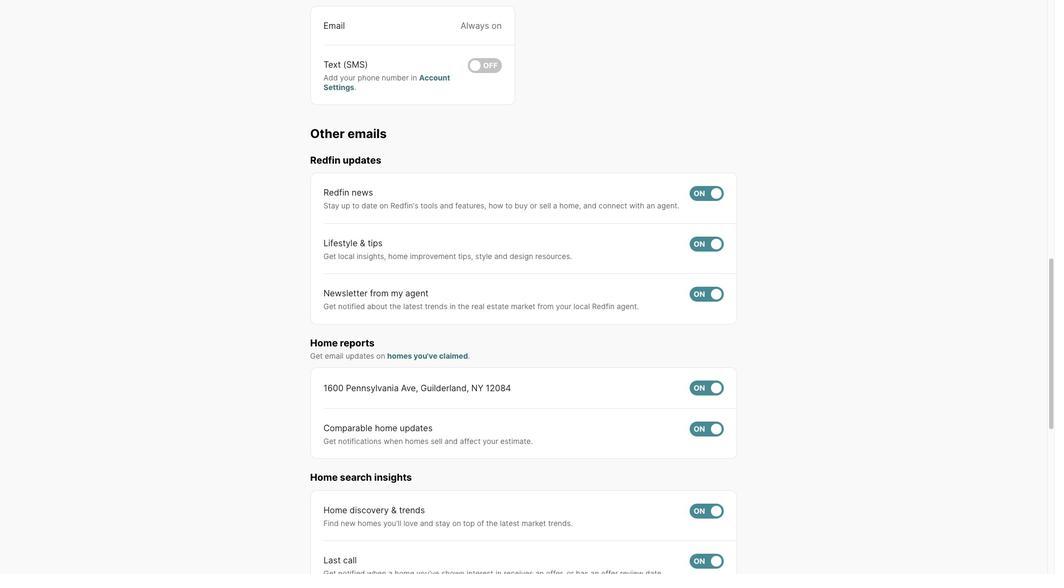 Task type: describe. For each thing, give the bounding box(es) containing it.
last call
[[324, 555, 357, 566]]

home for home discovery & trends find new homes you'll love and stay on top of the latest market trends.
[[324, 505, 347, 516]]

4 on from the top
[[694, 384, 705, 393]]

homes you've claimed link
[[387, 352, 468, 361]]

agent
[[405, 288, 429, 299]]

buy
[[515, 201, 528, 210]]

get inside home reports get email updates on homes you've claimed .
[[310, 352, 323, 361]]

0 horizontal spatial in
[[411, 73, 417, 82]]

0 vertical spatial updates
[[343, 155, 381, 166]]

ny
[[471, 383, 483, 394]]

homes for reports
[[387, 352, 412, 361]]

get inside "comparable home updates get notifications when homes sell and affect your estimate."
[[324, 437, 336, 446]]

on for stay
[[694, 189, 705, 198]]

newsletter from my agent get notified about the latest trends in the real estate market from your local redfin agent.
[[324, 288, 639, 311]]

of
[[477, 519, 484, 528]]

1600
[[324, 383, 344, 394]]

love
[[404, 519, 418, 528]]

home for home search insights
[[310, 472, 338, 483]]

redfin for redfin updates
[[310, 155, 341, 166]]

lifestyle & tips get local insights, home improvement tips, style and design resources.
[[324, 238, 572, 261]]

on for updates
[[694, 425, 705, 434]]

connect
[[599, 201, 627, 210]]

and inside home discovery & trends find new homes you'll love and stay on top of the latest market trends.
[[420, 519, 433, 528]]

stay
[[435, 519, 450, 528]]

updates inside home reports get email updates on homes you've claimed .
[[346, 352, 374, 361]]

7 on from the top
[[694, 557, 705, 566]]

about
[[367, 302, 387, 311]]

notified
[[338, 302, 365, 311]]

on for &
[[694, 507, 705, 516]]

1600 pennsylvania ave, guilderland, ny 12084
[[324, 383, 511, 394]]

call
[[343, 555, 357, 566]]

12084
[[486, 383, 511, 394]]

and right home,
[[583, 201, 597, 210]]

. inside home reports get email updates on homes you've claimed .
[[468, 352, 470, 361]]

home for home reports get email updates on homes you've claimed .
[[310, 338, 338, 349]]

emails
[[348, 126, 387, 141]]

insights,
[[357, 252, 386, 261]]

home inside lifestyle & tips get local insights, home improvement tips, style and design resources.
[[388, 252, 408, 261]]

style
[[475, 252, 492, 261]]

& inside home discovery & trends find new homes you'll love and stay on top of the latest market trends.
[[391, 505, 397, 516]]

your inside "comparable home updates get notifications when homes sell and affect your estimate."
[[483, 437, 498, 446]]

design
[[510, 252, 533, 261]]

other
[[310, 126, 345, 141]]

and inside lifestyle & tips get local insights, home improvement tips, style and design resources.
[[494, 252, 508, 261]]

news
[[352, 187, 373, 198]]

account
[[419, 73, 450, 82]]

email
[[324, 20, 345, 31]]

reports
[[340, 338, 375, 349]]

lifestyle
[[324, 238, 358, 248]]

top
[[463, 519, 475, 528]]

search
[[340, 472, 372, 483]]

claimed
[[439, 352, 468, 361]]

on for tips
[[694, 240, 705, 249]]

or
[[530, 201, 537, 210]]

local inside newsletter from my agent get notified about the latest trends in the real estate market from your local redfin agent.
[[574, 302, 590, 311]]

on for my
[[694, 290, 705, 299]]

estate
[[487, 302, 509, 311]]

redfin inside newsletter from my agent get notified about the latest trends in the real estate market from your local redfin agent.
[[592, 302, 615, 311]]

local inside lifestyle & tips get local insights, home improvement tips, style and design resources.
[[338, 252, 355, 261]]

redfin updates
[[310, 155, 381, 166]]

features,
[[455, 201, 487, 210]]

add
[[324, 73, 338, 82]]

estimate.
[[500, 437, 533, 446]]

off
[[483, 61, 498, 70]]

my
[[391, 288, 403, 299]]

home discovery & trends find new homes you'll love and stay on top of the latest market trends.
[[324, 505, 573, 528]]

sell inside redfin news stay up to date on redfin's tools and features, how to buy or sell a home, and connect with an agent.
[[539, 201, 551, 210]]

real
[[472, 302, 485, 311]]

tips,
[[458, 252, 473, 261]]

number
[[382, 73, 409, 82]]

agent. inside newsletter from my agent get notified about the latest trends in the real estate market from your local redfin agent.
[[617, 302, 639, 311]]

1 to from the left
[[352, 201, 359, 210]]

guilderland,
[[421, 383, 469, 394]]

last
[[324, 555, 341, 566]]

how
[[489, 201, 503, 210]]

redfin news stay up to date on redfin's tools and features, how to buy or sell a home, and connect with an agent.
[[324, 187, 680, 210]]

homes for discovery
[[358, 519, 381, 528]]

notifications
[[338, 437, 382, 446]]

resources.
[[535, 252, 572, 261]]

1 horizontal spatial the
[[458, 302, 470, 311]]

date
[[362, 201, 377, 210]]

always
[[461, 20, 489, 31]]

find
[[324, 519, 339, 528]]

latest inside home discovery & trends find new homes you'll love and stay on top of the latest market trends.
[[500, 519, 520, 528]]



Task type: locate. For each thing, give the bounding box(es) containing it.
6 on from the top
[[694, 507, 705, 516]]

1 vertical spatial in
[[450, 302, 456, 311]]

and right love
[[420, 519, 433, 528]]

home inside "comparable home updates get notifications when homes sell and affect your estimate."
[[375, 423, 398, 434]]

None checkbox
[[690, 186, 724, 201], [690, 237, 724, 252], [690, 287, 724, 302], [690, 422, 724, 437], [690, 554, 724, 569], [690, 186, 724, 201], [690, 237, 724, 252], [690, 287, 724, 302], [690, 422, 724, 437], [690, 554, 724, 569]]

homes left you've
[[387, 352, 412, 361]]

updates up when
[[400, 423, 433, 434]]

redfin's
[[390, 201, 419, 210]]

0 vertical spatial home
[[388, 252, 408, 261]]

always on
[[461, 20, 502, 31]]

0 vertical spatial .
[[354, 82, 356, 91]]

from right estate
[[538, 302, 554, 311]]

on left top
[[452, 519, 461, 528]]

add your phone number in
[[324, 73, 419, 82]]

your right "affect"
[[483, 437, 498, 446]]

2 vertical spatial updates
[[400, 423, 433, 434]]

on inside redfin news stay up to date on redfin's tools and features, how to buy or sell a home, and connect with an agent.
[[380, 201, 388, 210]]

1 vertical spatial trends
[[399, 505, 425, 516]]

None checkbox
[[468, 58, 502, 73], [690, 381, 724, 396], [690, 504, 724, 519], [468, 58, 502, 73], [690, 381, 724, 396], [690, 504, 724, 519]]

and
[[440, 201, 453, 210], [583, 201, 597, 210], [494, 252, 508, 261], [445, 437, 458, 446], [420, 519, 433, 528]]

and right style
[[494, 252, 508, 261]]

& left tips
[[360, 238, 365, 248]]

latest right of
[[500, 519, 520, 528]]

get down lifestyle
[[324, 252, 336, 261]]

2 vertical spatial your
[[483, 437, 498, 446]]

tips
[[368, 238, 383, 248]]

homes inside "comparable home updates get notifications when homes sell and affect your estimate."
[[405, 437, 429, 446]]

on right always
[[492, 20, 502, 31]]

your
[[340, 73, 356, 82], [556, 302, 572, 311], [483, 437, 498, 446]]

in
[[411, 73, 417, 82], [450, 302, 456, 311]]

1 vertical spatial latest
[[500, 519, 520, 528]]

1 horizontal spatial local
[[574, 302, 590, 311]]

home,
[[560, 201, 581, 210]]

5 on from the top
[[694, 425, 705, 434]]

2 vertical spatial homes
[[358, 519, 381, 528]]

and left "affect"
[[445, 437, 458, 446]]

1 vertical spatial redfin
[[324, 187, 349, 198]]

1 vertical spatial updates
[[346, 352, 374, 361]]

3 on from the top
[[694, 290, 705, 299]]

insights
[[374, 472, 412, 483]]

home left search
[[310, 472, 338, 483]]

comparable home updates get notifications when homes sell and affect your estimate.
[[324, 423, 533, 446]]

0 horizontal spatial local
[[338, 252, 355, 261]]

sell inside "comparable home updates get notifications when homes sell and affect your estimate."
[[431, 437, 443, 446]]

your inside newsletter from my agent get notified about the latest trends in the real estate market from your local redfin agent.
[[556, 302, 572, 311]]

1 horizontal spatial latest
[[500, 519, 520, 528]]

a
[[553, 201, 557, 210]]

redfin
[[310, 155, 341, 166], [324, 187, 349, 198], [592, 302, 615, 311]]

0 vertical spatial latest
[[403, 302, 423, 311]]

on
[[492, 20, 502, 31], [380, 201, 388, 210], [376, 352, 385, 361], [452, 519, 461, 528]]

you've
[[414, 352, 438, 361]]

2 horizontal spatial the
[[486, 519, 498, 528]]

1 vertical spatial sell
[[431, 437, 443, 446]]

on inside home reports get email updates on homes you've claimed .
[[376, 352, 385, 361]]

market
[[511, 302, 535, 311], [522, 519, 546, 528]]

get inside newsletter from my agent get notified about the latest trends in the real estate market from your local redfin agent.
[[324, 302, 336, 311]]

the
[[390, 302, 401, 311], [458, 302, 470, 311], [486, 519, 498, 528]]

homes down discovery
[[358, 519, 381, 528]]

improvement
[[410, 252, 456, 261]]

trends inside home discovery & trends find new homes you'll love and stay on top of the latest market trends.
[[399, 505, 425, 516]]

to left buy
[[505, 201, 513, 210]]

trends inside newsletter from my agent get notified about the latest trends in the real estate market from your local redfin agent.
[[425, 302, 448, 311]]

home
[[388, 252, 408, 261], [375, 423, 398, 434]]

2 horizontal spatial your
[[556, 302, 572, 311]]

2 vertical spatial home
[[324, 505, 347, 516]]

redfin for redfin news stay up to date on redfin's tools and features, how to buy or sell a home, and connect with an agent.
[[324, 187, 349, 198]]

1 on from the top
[[694, 189, 705, 198]]

0 vertical spatial from
[[370, 288, 389, 299]]

0 horizontal spatial .
[[354, 82, 356, 91]]

the right of
[[486, 519, 498, 528]]

market left trends.
[[522, 519, 546, 528]]

get down comparable
[[324, 437, 336, 446]]

stay
[[324, 201, 339, 210]]

other emails
[[310, 126, 387, 141]]

homes right when
[[405, 437, 429, 446]]

and inside "comparable home updates get notifications when homes sell and affect your estimate."
[[445, 437, 458, 446]]

get
[[324, 252, 336, 261], [324, 302, 336, 311], [310, 352, 323, 361], [324, 437, 336, 446]]

0 horizontal spatial agent.
[[617, 302, 639, 311]]

the left "real"
[[458, 302, 470, 311]]

0 vertical spatial &
[[360, 238, 365, 248]]

0 horizontal spatial from
[[370, 288, 389, 299]]

updates
[[343, 155, 381, 166], [346, 352, 374, 361], [400, 423, 433, 434]]

1 horizontal spatial &
[[391, 505, 397, 516]]

get left email
[[310, 352, 323, 361]]

tools
[[421, 201, 438, 210]]

1 vertical spatial home
[[310, 472, 338, 483]]

1 vertical spatial your
[[556, 302, 572, 311]]

1 vertical spatial homes
[[405, 437, 429, 446]]

home up email
[[310, 338, 338, 349]]

1 horizontal spatial your
[[483, 437, 498, 446]]

1 horizontal spatial agent.
[[657, 201, 680, 210]]

0 vertical spatial home
[[310, 338, 338, 349]]

home up the find
[[324, 505, 347, 516]]

in right number
[[411, 73, 417, 82]]

0 vertical spatial homes
[[387, 352, 412, 361]]

in inside newsletter from my agent get notified about the latest trends in the real estate market from your local redfin agent.
[[450, 302, 456, 311]]

when
[[384, 437, 403, 446]]

home reports get email updates on homes you've claimed .
[[310, 338, 470, 361]]

get down newsletter
[[324, 302, 336, 311]]

on right date
[[380, 201, 388, 210]]

1 vertical spatial local
[[574, 302, 590, 311]]

home up when
[[375, 423, 398, 434]]

sell
[[539, 201, 551, 210], [431, 437, 443, 446]]

pennsylvania
[[346, 383, 399, 394]]

1 vertical spatial .
[[468, 352, 470, 361]]

2 on from the top
[[694, 240, 705, 249]]

homes
[[387, 352, 412, 361], [405, 437, 429, 446], [358, 519, 381, 528]]

trends.
[[548, 519, 573, 528]]

phone
[[358, 73, 380, 82]]

homes inside home reports get email updates on homes you've claimed .
[[387, 352, 412, 361]]

market inside home discovery & trends find new homes you'll love and stay on top of the latest market trends.
[[522, 519, 546, 528]]

ave,
[[401, 383, 418, 394]]

your up settings
[[340, 73, 356, 82]]

0 horizontal spatial sell
[[431, 437, 443, 446]]

the inside home discovery & trends find new homes you'll love and stay on top of the latest market trends.
[[486, 519, 498, 528]]

the down my
[[390, 302, 401, 311]]

0 vertical spatial agent.
[[657, 201, 680, 210]]

(sms)
[[343, 59, 368, 70]]

1 horizontal spatial from
[[538, 302, 554, 311]]

1 horizontal spatial to
[[505, 201, 513, 210]]

agent. inside redfin news stay up to date on redfin's tools and features, how to buy or sell a home, and connect with an agent.
[[657, 201, 680, 210]]

0 vertical spatial trends
[[425, 302, 448, 311]]

affect
[[460, 437, 481, 446]]

0 horizontal spatial latest
[[403, 302, 423, 311]]

. up guilderland,
[[468, 352, 470, 361]]

in left "real"
[[450, 302, 456, 311]]

sell left "affect"
[[431, 437, 443, 446]]

0 vertical spatial your
[[340, 73, 356, 82]]

an
[[647, 201, 655, 210]]

discovery
[[350, 505, 389, 516]]

1 vertical spatial from
[[538, 302, 554, 311]]

. down add your phone number in
[[354, 82, 356, 91]]

home
[[310, 338, 338, 349], [310, 472, 338, 483], [324, 505, 347, 516]]

home inside home reports get email updates on homes you've claimed .
[[310, 338, 338, 349]]

trends down agent
[[425, 302, 448, 311]]

and right tools
[[440, 201, 453, 210]]

trends
[[425, 302, 448, 311], [399, 505, 425, 516]]

1 vertical spatial agent.
[[617, 302, 639, 311]]

0 horizontal spatial your
[[340, 73, 356, 82]]

latest
[[403, 302, 423, 311], [500, 519, 520, 528]]

1 horizontal spatial sell
[[539, 201, 551, 210]]

home right insights,
[[388, 252, 408, 261]]

homes for home
[[405, 437, 429, 446]]

home search insights
[[310, 472, 412, 483]]

get inside lifestyle & tips get local insights, home improvement tips, style and design resources.
[[324, 252, 336, 261]]

from up the about
[[370, 288, 389, 299]]

market inside newsletter from my agent get notified about the latest trends in the real estate market from your local redfin agent.
[[511, 302, 535, 311]]

2 to from the left
[[505, 201, 513, 210]]

2 vertical spatial redfin
[[592, 302, 615, 311]]

redfin inside redfin news stay up to date on redfin's tools and features, how to buy or sell a home, and connect with an agent.
[[324, 187, 349, 198]]

latest down agent
[[403, 302, 423, 311]]

email
[[325, 352, 344, 361]]

&
[[360, 238, 365, 248], [391, 505, 397, 516]]

& up "you'll"
[[391, 505, 397, 516]]

latest inside newsletter from my agent get notified about the latest trends in the real estate market from your local redfin agent.
[[403, 302, 423, 311]]

0 vertical spatial sell
[[539, 201, 551, 210]]

1 horizontal spatial .
[[468, 352, 470, 361]]

0 horizontal spatial the
[[390, 302, 401, 311]]

updates down 'emails'
[[343, 155, 381, 166]]

from
[[370, 288, 389, 299], [538, 302, 554, 311]]

updates inside "comparable home updates get notifications when homes sell and affect your estimate."
[[400, 423, 433, 434]]

agent.
[[657, 201, 680, 210], [617, 302, 639, 311]]

sell left a
[[539, 201, 551, 210]]

0 horizontal spatial &
[[360, 238, 365, 248]]

homes inside home discovery & trends find new homes you'll love and stay on top of the latest market trends.
[[358, 519, 381, 528]]

home inside home discovery & trends find new homes you'll love and stay on top of the latest market trends.
[[324, 505, 347, 516]]

account settings
[[324, 73, 450, 91]]

0 vertical spatial market
[[511, 302, 535, 311]]

text
[[324, 59, 341, 70]]

on up pennsylvania at the bottom left of the page
[[376, 352, 385, 361]]

you'll
[[383, 519, 401, 528]]

up
[[341, 201, 350, 210]]

newsletter
[[324, 288, 368, 299]]

0 horizontal spatial to
[[352, 201, 359, 210]]

account settings link
[[324, 73, 450, 91]]

text (sms)
[[324, 59, 368, 70]]

comparable
[[324, 423, 373, 434]]

new
[[341, 519, 356, 528]]

your down resources. at the right
[[556, 302, 572, 311]]

0 vertical spatial local
[[338, 252, 355, 261]]

on inside home discovery & trends find new homes you'll love and stay on top of the latest market trends.
[[452, 519, 461, 528]]

to right up
[[352, 201, 359, 210]]

updates down reports on the left bottom of the page
[[346, 352, 374, 361]]

settings
[[324, 82, 354, 91]]

0 vertical spatial redfin
[[310, 155, 341, 166]]

trends up love
[[399, 505, 425, 516]]

on
[[694, 189, 705, 198], [694, 240, 705, 249], [694, 290, 705, 299], [694, 384, 705, 393], [694, 425, 705, 434], [694, 507, 705, 516], [694, 557, 705, 566]]

local
[[338, 252, 355, 261], [574, 302, 590, 311]]

1 vertical spatial market
[[522, 519, 546, 528]]

0 vertical spatial in
[[411, 73, 417, 82]]

1 vertical spatial &
[[391, 505, 397, 516]]

with
[[629, 201, 644, 210]]

1 horizontal spatial in
[[450, 302, 456, 311]]

& inside lifestyle & tips get local insights, home improvement tips, style and design resources.
[[360, 238, 365, 248]]

to
[[352, 201, 359, 210], [505, 201, 513, 210]]

market right estate
[[511, 302, 535, 311]]

1 vertical spatial home
[[375, 423, 398, 434]]



Task type: vqa. For each thing, say whether or not it's contained in the screenshot.
942K to the left
no



